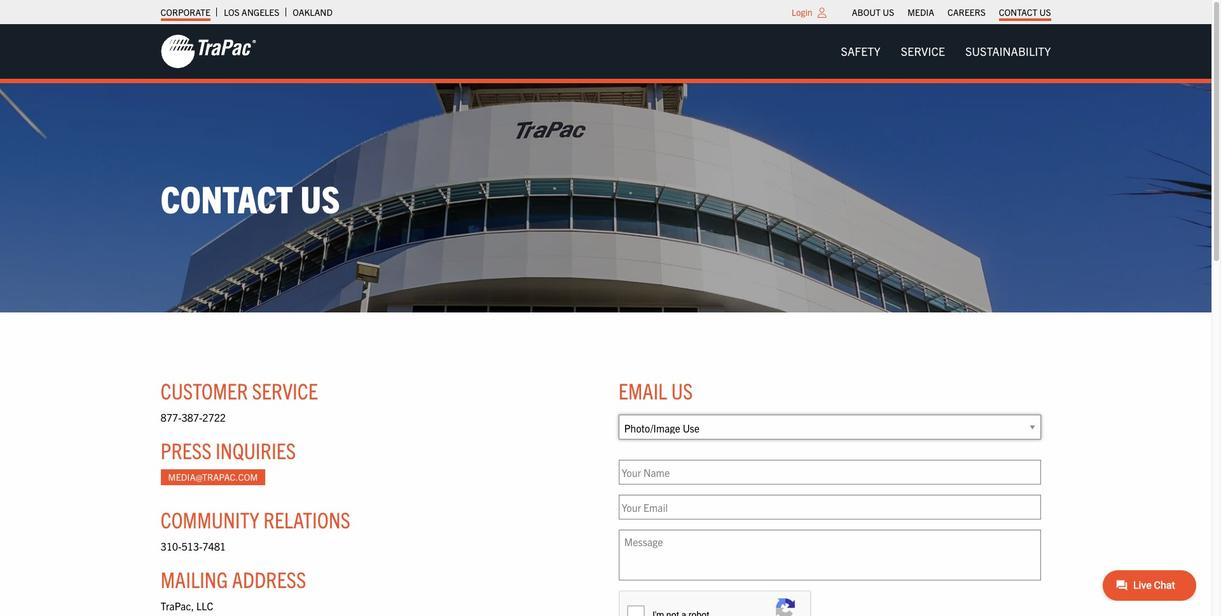 Task type: locate. For each thing, give the bounding box(es) containing it.
menu bar down "careers" at the right of page
[[831, 39, 1061, 64]]

contact us inside menu bar
[[999, 6, 1051, 18]]

1 vertical spatial service
[[252, 377, 318, 405]]

0 vertical spatial contact us
[[999, 6, 1051, 18]]

address
[[232, 566, 306, 593]]

1 horizontal spatial service
[[901, 44, 945, 59]]

relations
[[263, 506, 350, 534]]

877-
[[161, 412, 181, 424]]

Message text field
[[618, 531, 1041, 582]]

login link
[[792, 6, 812, 18]]

1 horizontal spatial contact
[[999, 6, 1037, 18]]

contact inside menu bar
[[999, 6, 1037, 18]]

us
[[883, 6, 894, 18], [1039, 6, 1051, 18], [300, 175, 340, 221], [671, 377, 693, 405]]

careers
[[948, 6, 986, 18]]

corporate image
[[161, 34, 256, 69]]

menu bar up service link at the right top of the page
[[845, 3, 1058, 21]]

contact us
[[999, 6, 1051, 18], [161, 175, 340, 221]]

0 vertical spatial contact
[[999, 6, 1037, 18]]

7481
[[202, 541, 226, 554]]

1 horizontal spatial contact us
[[999, 6, 1051, 18]]

1 vertical spatial contact us
[[161, 175, 340, 221]]

310-
[[161, 541, 181, 554]]

inquiries
[[216, 437, 296, 464]]

about us link
[[852, 3, 894, 21]]

0 horizontal spatial service
[[252, 377, 318, 405]]

los
[[224, 6, 240, 18]]

contact
[[999, 6, 1037, 18], [161, 175, 293, 221]]

service
[[901, 44, 945, 59], [252, 377, 318, 405]]

careers link
[[948, 3, 986, 21]]

387-
[[181, 412, 202, 424]]

community relations
[[161, 506, 350, 534]]

1 vertical spatial contact
[[161, 175, 293, 221]]

menu bar containing about us
[[845, 3, 1058, 21]]

0 vertical spatial service
[[901, 44, 945, 59]]

0 vertical spatial menu bar
[[845, 3, 1058, 21]]

corporate link
[[161, 3, 210, 21]]

sustainability
[[965, 44, 1051, 59]]

menu bar
[[845, 3, 1058, 21], [831, 39, 1061, 64]]

trapac, llc
[[161, 600, 213, 613]]

customer
[[161, 377, 248, 405]]

community
[[161, 506, 259, 534]]

Your Email text field
[[618, 496, 1041, 520]]

light image
[[818, 8, 826, 18]]

1 vertical spatial menu bar
[[831, 39, 1061, 64]]

310-513-7481
[[161, 541, 226, 554]]

los angeles link
[[224, 3, 279, 21]]



Task type: vqa. For each thing, say whether or not it's contained in the screenshot.
contact us
yes



Task type: describe. For each thing, give the bounding box(es) containing it.
service inside service link
[[901, 44, 945, 59]]

los angeles
[[224, 6, 279, 18]]

customer service
[[161, 377, 318, 405]]

trapac,
[[161, 600, 194, 613]]

press
[[161, 437, 212, 464]]

angeles
[[242, 6, 279, 18]]

menu bar containing safety
[[831, 39, 1061, 64]]

0 horizontal spatial contact
[[161, 175, 293, 221]]

mailing
[[161, 566, 228, 593]]

contact us link
[[999, 3, 1051, 21]]

media
[[908, 6, 934, 18]]

mailing address
[[161, 566, 306, 593]]

llc
[[196, 600, 213, 613]]

about us
[[852, 6, 894, 18]]

0 horizontal spatial contact us
[[161, 175, 340, 221]]

513-
[[181, 541, 202, 554]]

media@trapac.com link
[[161, 470, 265, 486]]

safety
[[841, 44, 881, 59]]

sustainability link
[[955, 39, 1061, 64]]

login
[[792, 6, 812, 18]]

service link
[[891, 39, 955, 64]]

about
[[852, 6, 881, 18]]

media@trapac.com
[[168, 472, 258, 484]]

corporate
[[161, 6, 210, 18]]

safety link
[[831, 39, 891, 64]]

us inside 'contact us' link
[[1039, 6, 1051, 18]]

us inside about us link
[[883, 6, 894, 18]]

email us
[[618, 377, 693, 405]]

press inquiries
[[161, 437, 296, 464]]

oakland
[[293, 6, 333, 18]]

oakland link
[[293, 3, 333, 21]]

877-387-2722
[[161, 412, 226, 424]]

email
[[618, 377, 667, 405]]

2722
[[202, 412, 226, 424]]

media link
[[908, 3, 934, 21]]

Your Name text field
[[618, 461, 1041, 485]]



